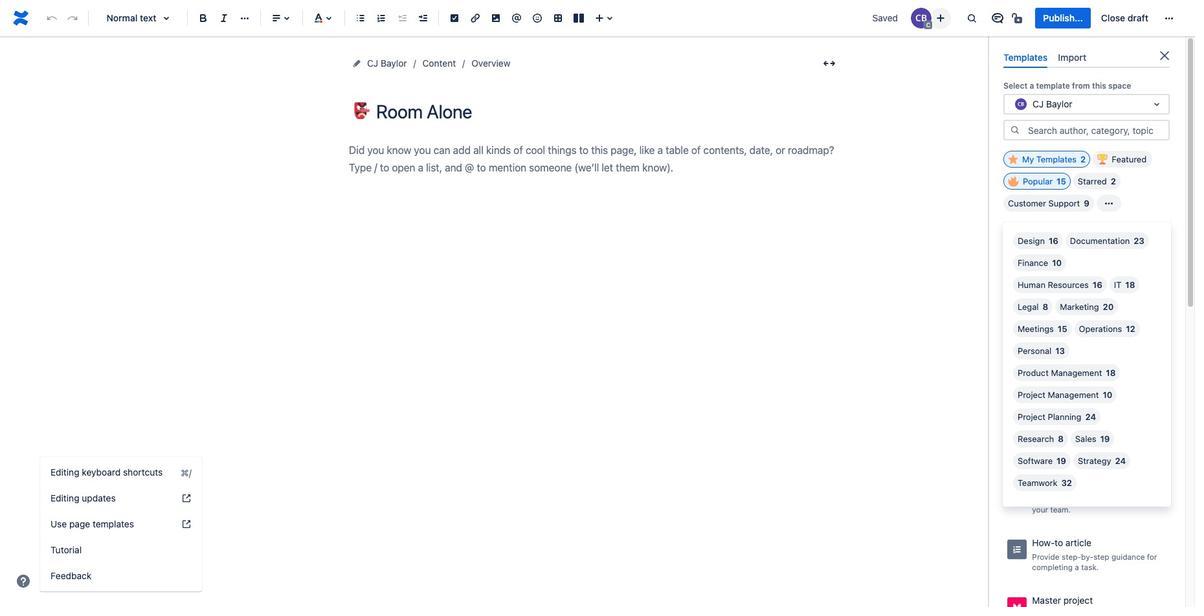 Task type: locate. For each thing, give the bounding box(es) containing it.
16
[[1049, 236, 1059, 246], [1093, 280, 1103, 290]]

close templates and import image
[[1158, 48, 1173, 63]]

customer
[[1009, 198, 1047, 209]]

cj down template
[[1033, 98, 1044, 109]]

2 vertical spatial with
[[1149, 495, 1164, 504]]

1 vertical spatial on-
[[1056, 290, 1069, 300]]

16 up the displaying 15 of 130 templates. at top
[[1049, 236, 1059, 246]]

1 horizontal spatial a
[[1075, 563, 1080, 573]]

my templates
[[1023, 154, 1077, 165]]

1 project from the top
[[1018, 390, 1046, 400]]

1 horizontal spatial 19
[[1101, 434, 1111, 444]]

0 vertical spatial 18
[[1126, 280, 1136, 290]]

help image inside editing updates link
[[181, 494, 192, 504]]

1 horizontal spatial 8
[[1059, 434, 1064, 444]]

cj
[[367, 58, 378, 69], [1033, 98, 1044, 109]]

2 project from the top
[[1018, 412, 1046, 422]]

1 vertical spatial editing
[[51, 493, 79, 504]]

0 vertical spatial baylor
[[381, 58, 407, 69]]

1 vertical spatial with
[[1120, 428, 1135, 438]]

8
[[1043, 302, 1049, 312], [1059, 434, 1064, 444]]

make page full-width image
[[822, 56, 838, 71]]

import
[[1059, 52, 1087, 63]]

and up 20
[[1110, 290, 1124, 300]]

2 vertical spatial 15
[[1058, 324, 1068, 334]]

mention image
[[509, 10, 525, 26]]

1 horizontal spatial cj baylor
[[1033, 98, 1073, 109]]

1 horizontal spatial help image
[[181, 494, 192, 504]]

and inside daci: decision documentation record important project decisions and communicate them with your team using the daci framework (driver, approver, contributors, informed).
[[1033, 428, 1046, 438]]

normal
[[107, 12, 138, 23]]

editing up editing updates
[[51, 467, 79, 478]]

Search author, category, topic field
[[1025, 121, 1169, 139]]

19 down using
[[1057, 456, 1067, 466]]

0 vertical spatial 24
[[1086, 412, 1097, 422]]

help image up help icon
[[181, 494, 192, 504]]

help image
[[181, 519, 192, 530]]

team. down news at the right bottom of page
[[1068, 358, 1089, 368]]

18 down 'announcements'
[[1107, 368, 1116, 378]]

1 vertical spatial 24
[[1116, 456, 1127, 466]]

meeting
[[1062, 275, 1096, 286]]

unstar 1-on-1 meeting image
[[1156, 272, 1172, 288]]

1 vertical spatial 8
[[1059, 434, 1064, 444]]

15 left the of
[[1050, 250, 1061, 261]]

0 vertical spatial project
[[1098, 417, 1124, 427]]

1 left meeting
[[1056, 275, 1060, 286]]

normal text button
[[94, 4, 182, 32]]

1 horizontal spatial baylor
[[1047, 98, 1073, 109]]

overview
[[472, 58, 511, 69]]

1 vertical spatial 18
[[1107, 368, 1116, 378]]

link image
[[468, 10, 483, 26]]

article
[[1066, 538, 1092, 549]]

master
[[1033, 595, 1062, 606]]

1 horizontal spatial 10
[[1103, 390, 1113, 400]]

a down 'step-'
[[1075, 563, 1080, 573]]

cj baylor right move this page icon
[[367, 58, 407, 69]]

starred 2
[[1078, 176, 1117, 187]]

tab list
[[999, 47, 1176, 68]]

8 for research 8
[[1059, 434, 1064, 444]]

teamwork
[[1018, 478, 1058, 488]]

0 vertical spatial your
[[1050, 358, 1066, 368]]

1 vertical spatial team.
[[1051, 505, 1071, 515]]

master project
[[1033, 595, 1096, 608]]

and
[[1110, 290, 1124, 300], [1077, 348, 1090, 357], [1033, 428, 1046, 438], [1094, 495, 1107, 504]]

bold ⌘b image
[[196, 10, 211, 26]]

daci
[[1089, 439, 1107, 448]]

software 19
[[1018, 456, 1067, 466]]

2 horizontal spatial your
[[1138, 428, 1154, 438]]

0 horizontal spatial 18
[[1107, 368, 1116, 378]]

2 up starred
[[1081, 154, 1086, 165]]

0 vertical spatial 8
[[1043, 302, 1049, 312]]

0 horizontal spatial 8
[[1043, 302, 1049, 312]]

design 16
[[1018, 236, 1059, 246]]

run
[[1033, 290, 1047, 300]]

1 horizontal spatial 16
[[1093, 280, 1103, 290]]

a right select on the top
[[1030, 81, 1035, 91]]

1 vertical spatial 15
[[1050, 250, 1061, 261]]

software
[[1018, 456, 1053, 466]]

0 horizontal spatial with
[[1033, 358, 1048, 368]]

comment icon image
[[991, 10, 1006, 26]]

cj baylor down template
[[1033, 98, 1073, 109]]

share
[[1109, 495, 1129, 504]]

2 horizontal spatial with
[[1149, 495, 1164, 504]]

15 up the support
[[1057, 176, 1067, 187]]

unstar blog post image
[[1156, 330, 1172, 345]]

and left share
[[1094, 495, 1107, 504]]

0 vertical spatial help image
[[181, 494, 192, 504]]

numbered list ⌘⇧7 image
[[374, 10, 389, 26]]

0 horizontal spatial 2
[[1081, 154, 1086, 165]]

1 horizontal spatial 2
[[1111, 176, 1117, 187]]

project
[[1018, 390, 1046, 400], [1018, 412, 1046, 422]]

1 vertical spatial 1-
[[1049, 290, 1056, 300]]

0 horizontal spatial a
[[1030, 81, 1035, 91]]

15 up '13'
[[1058, 324, 1068, 334]]

1 up marketing at the right
[[1069, 290, 1072, 300]]

a
[[1030, 81, 1035, 91], [1075, 563, 1080, 573]]

1 vertical spatial 16
[[1093, 280, 1103, 290]]

layouts image
[[571, 10, 587, 26]]

0 horizontal spatial help image
[[16, 574, 31, 589]]

on-
[[1041, 275, 1056, 286], [1056, 290, 1069, 300]]

1-
[[1033, 275, 1041, 286], [1049, 290, 1056, 300]]

1 vertical spatial cj
[[1033, 98, 1044, 109]]

1 editing from the top
[[51, 467, 79, 478]]

templates
[[1004, 52, 1048, 63], [1037, 154, 1077, 165]]

1 horizontal spatial your
[[1050, 358, 1066, 368]]

None text field
[[1014, 98, 1016, 111]]

1 vertical spatial 10
[[1103, 390, 1113, 400]]

2 vertical spatial your
[[1033, 505, 1049, 515]]

2 editing from the top
[[51, 493, 79, 504]]

1 vertical spatial a
[[1075, 563, 1080, 573]]

close
[[1102, 12, 1126, 23]]

8 down run
[[1043, 302, 1049, 312]]

personal 13
[[1018, 346, 1066, 356]]

0 vertical spatial 15
[[1057, 176, 1067, 187]]

find and replace image
[[965, 10, 980, 26]]

management up documentation
[[1048, 390, 1100, 400]]

and right news at the right bottom of page
[[1077, 348, 1090, 357]]

:japanese_goblin: image
[[354, 102, 371, 119], [354, 102, 371, 119]]

starred
[[1078, 176, 1107, 187]]

cj right move this page icon
[[367, 58, 378, 69]]

and up team
[[1033, 428, 1046, 438]]

by-
[[1082, 552, 1094, 562]]

24 up sales 19
[[1086, 412, 1097, 422]]

redo ⌘⇧z image
[[65, 10, 80, 26]]

with down share
[[1033, 358, 1048, 368]]

24 down framework
[[1116, 456, 1127, 466]]

0 vertical spatial 16
[[1049, 236, 1059, 246]]

select a template from this space
[[1004, 81, 1132, 91]]

18
[[1126, 280, 1136, 290], [1107, 368, 1116, 378]]

0 vertical spatial with
[[1033, 358, 1048, 368]]

8 left the
[[1059, 434, 1064, 444]]

2
[[1081, 154, 1086, 165], [1111, 176, 1117, 187]]

task.
[[1082, 563, 1099, 573]]

10 left the of
[[1053, 258, 1062, 268]]

use page templates link
[[40, 512, 202, 538]]

indent tab image
[[415, 10, 431, 26]]

1 vertical spatial project
[[1018, 412, 1046, 422]]

0 vertical spatial templates
[[1004, 52, 1048, 63]]

0 vertical spatial management
[[1052, 368, 1103, 378]]

maintain
[[1126, 290, 1157, 300]]

0 horizontal spatial on-
[[1041, 275, 1056, 286]]

project down product
[[1018, 390, 1046, 400]]

1 vertical spatial 19
[[1057, 456, 1067, 466]]

tab list containing templates
[[999, 47, 1176, 68]]

daci:
[[1033, 391, 1056, 402]]

baylor right move this page icon
[[381, 58, 407, 69]]

undo ⌘z image
[[44, 10, 60, 26]]

your down upload,
[[1033, 505, 1049, 515]]

documentation 23
[[1071, 236, 1145, 246]]

team. down upload,
[[1051, 505, 1071, 515]]

project inside master project
[[1064, 595, 1094, 606]]

0 horizontal spatial 1
[[1056, 275, 1060, 286]]

with inside blog post share news and announcements with your team.
[[1033, 358, 1048, 368]]

editing up the use
[[51, 493, 79, 504]]

popular
[[1023, 176, 1053, 187]]

baylor down template
[[1047, 98, 1073, 109]]

10
[[1053, 258, 1062, 268], [1103, 390, 1113, 400]]

project right the master
[[1064, 595, 1094, 606]]

1 vertical spatial your
[[1138, 428, 1154, 438]]

documentation
[[1033, 403, 1096, 414]]

0 vertical spatial 19
[[1101, 434, 1111, 444]]

move this page image
[[352, 58, 362, 69]]

your down '13'
[[1050, 358, 1066, 368]]

1
[[1056, 275, 1060, 286], [1069, 290, 1072, 300]]

templates right "my"
[[1037, 154, 1077, 165]]

your down decisions
[[1138, 428, 1154, 438]]

0 horizontal spatial cj
[[367, 58, 378, 69]]

10 right the decision
[[1103, 390, 1113, 400]]

project up research
[[1018, 412, 1046, 422]]

1- up run
[[1033, 275, 1041, 286]]

saved
[[873, 12, 899, 23]]

0 vertical spatial 10
[[1053, 258, 1062, 268]]

text
[[140, 12, 156, 23]]

1 horizontal spatial project
[[1098, 417, 1124, 427]]

project management 10
[[1018, 390, 1113, 400]]

19 right sales
[[1101, 434, 1111, 444]]

0 horizontal spatial your
[[1033, 505, 1049, 515]]

italic ⌘i image
[[216, 10, 232, 26]]

0 vertical spatial editing
[[51, 467, 79, 478]]

1 horizontal spatial with
[[1120, 428, 1135, 438]]

action item image
[[447, 10, 462, 26]]

1 vertical spatial cj baylor
[[1033, 98, 1073, 109]]

on- up run
[[1041, 275, 1056, 286]]

post
[[1054, 333, 1072, 344]]

confluence image
[[10, 8, 31, 29]]

0 vertical spatial project
[[1018, 390, 1046, 400]]

step
[[1094, 552, 1110, 562]]

productive
[[1033, 301, 1072, 311]]

sales 19
[[1076, 434, 1111, 444]]

team. inside the file list upload, preview and share files with your team.
[[1051, 505, 1071, 515]]

decisions
[[1126, 417, 1160, 427]]

0 vertical spatial 1-
[[1033, 275, 1041, 286]]

team
[[1033, 439, 1051, 448]]

help image left feedback
[[16, 574, 31, 589]]

normal text
[[107, 12, 156, 23]]

1 horizontal spatial 1
[[1069, 290, 1072, 300]]

management up the decision
[[1052, 368, 1103, 378]]

0 horizontal spatial 19
[[1057, 456, 1067, 466]]

share
[[1033, 348, 1054, 357]]

16 left it
[[1093, 280, 1103, 290]]

with inside the file list upload, preview and share files with your team.
[[1149, 495, 1164, 504]]

with right files
[[1149, 495, 1164, 504]]

blog
[[1033, 333, 1051, 344]]

templates up select on the top
[[1004, 52, 1048, 63]]

featured button
[[1094, 151, 1153, 168]]

1 vertical spatial project
[[1064, 595, 1094, 606]]

template
[[1037, 81, 1071, 91]]

project up 'them'
[[1098, 417, 1124, 427]]

0 vertical spatial 2
[[1081, 154, 1086, 165]]

relationships.
[[1105, 301, 1153, 311]]

by
[[1022, 222, 1031, 232]]

human
[[1018, 280, 1046, 290]]

your inside blog post share news and announcements with your team.
[[1050, 358, 1066, 368]]

them
[[1100, 428, 1118, 438]]

a inside how-to article provide step-by-step guidance for completing a task.
[[1075, 563, 1080, 573]]

this
[[1093, 81, 1107, 91]]

help image
[[181, 494, 192, 504], [16, 574, 31, 589]]

1 vertical spatial management
[[1048, 390, 1100, 400]]

your inside the file list upload, preview and share files with your team.
[[1033, 505, 1049, 515]]

0 horizontal spatial project
[[1064, 595, 1094, 606]]

0 vertical spatial team.
[[1068, 358, 1089, 368]]

decision
[[1058, 391, 1094, 402]]

1 vertical spatial baylor
[[1047, 98, 1073, 109]]

with inside daci: decision documentation record important project decisions and communicate them with your team using the daci framework (driver, approver, contributors, informed).
[[1120, 428, 1135, 438]]

2 right starred
[[1111, 176, 1117, 187]]

18 right it
[[1126, 280, 1136, 290]]

project
[[1098, 417, 1124, 427], [1064, 595, 1094, 606]]

1 vertical spatial help image
[[16, 574, 31, 589]]

with
[[1033, 358, 1048, 368], [1120, 428, 1135, 438], [1149, 495, 1164, 504]]

documentation
[[1071, 236, 1131, 246]]

updates
[[82, 493, 116, 504]]

0 horizontal spatial 24
[[1086, 412, 1097, 422]]

more formatting image
[[237, 10, 253, 26]]

on- up 'productive'
[[1056, 290, 1069, 300]]

1- up 'productive'
[[1049, 290, 1056, 300]]

bullet list ⌘⇧8 image
[[353, 10, 369, 26]]

finance
[[1018, 258, 1049, 268]]

support
[[1049, 198, 1081, 209]]

0 vertical spatial cj baylor
[[367, 58, 407, 69]]

with up framework
[[1120, 428, 1135, 438]]

sales
[[1076, 434, 1097, 444]]

your
[[1050, 358, 1066, 368], [1138, 428, 1154, 438], [1033, 505, 1049, 515]]



Task type: describe. For each thing, give the bounding box(es) containing it.
using
[[1053, 439, 1073, 448]]

planning
[[1048, 412, 1082, 422]]

how-to article provide step-by-step guidance for completing a task.
[[1033, 538, 1158, 573]]

templates.
[[1092, 250, 1136, 261]]

1 vertical spatial 1
[[1069, 290, 1072, 300]]

displaying 15 of 130 templates.
[[1005, 250, 1136, 261]]

how-
[[1033, 538, 1055, 549]]

shortcuts
[[123, 467, 163, 478]]

1 horizontal spatial cj
[[1033, 98, 1044, 109]]

operations
[[1079, 324, 1123, 334]]

of
[[1063, 250, 1072, 261]]

0 vertical spatial cj
[[367, 58, 378, 69]]

feedback
[[51, 571, 91, 582]]

1 vertical spatial templates
[[1037, 154, 1077, 165]]

announcements
[[1092, 348, 1150, 357]]

0 vertical spatial on-
[[1041, 275, 1056, 286]]

project planning 24
[[1018, 412, 1097, 422]]

and inside 1-on-1 meeting run 1-on-1 meetings and maintain productive working relationships.
[[1110, 290, 1124, 300]]

no restrictions image
[[1011, 10, 1027, 26]]

confluence image
[[10, 8, 31, 29]]

0 horizontal spatial 1-
[[1033, 275, 1041, 286]]

19 for software 19
[[1057, 456, 1067, 466]]

legal 8
[[1018, 302, 1049, 312]]

0 vertical spatial 1
[[1056, 275, 1060, 286]]

(driver,
[[1033, 450, 1059, 459]]

page
[[69, 519, 90, 530]]

team. inside blog post share news and announcements with your team.
[[1068, 358, 1089, 368]]

customer support 9
[[1009, 198, 1090, 209]]

master project button
[[1001, 591, 1173, 608]]

and inside the file list upload, preview and share files with your team.
[[1094, 495, 1107, 504]]

from
[[1073, 81, 1091, 91]]

to
[[1055, 538, 1064, 549]]

more image
[[1162, 10, 1178, 26]]

contributors,
[[1099, 450, 1147, 459]]

1 horizontal spatial 18
[[1126, 280, 1136, 290]]

it
[[1115, 280, 1122, 290]]

more categories image
[[1102, 196, 1117, 211]]

management for project management
[[1048, 390, 1100, 400]]

tutorial
[[51, 545, 82, 556]]

editing for editing updates
[[51, 493, 79, 504]]

meetings
[[1018, 324, 1054, 334]]

15 for displaying
[[1050, 250, 1061, 261]]

Give this page a title text field
[[376, 101, 841, 122]]

informed).
[[1033, 460, 1071, 470]]

19 for sales 19
[[1101, 434, 1111, 444]]

Main content area, start typing to enter text. text field
[[349, 142, 841, 177]]

8 for legal 8
[[1043, 302, 1049, 312]]

content
[[423, 58, 456, 69]]

add image, video, or file image
[[488, 10, 504, 26]]

0 horizontal spatial 10
[[1053, 258, 1062, 268]]

sort
[[1004, 222, 1020, 232]]

strategy
[[1078, 456, 1112, 466]]

space
[[1109, 81, 1132, 91]]

displaying
[[1005, 250, 1048, 261]]

files
[[1132, 495, 1147, 504]]

file list upload, preview and share files with your team.
[[1033, 480, 1164, 515]]

project for project management 10
[[1018, 390, 1046, 400]]

for
[[1148, 552, 1158, 562]]

align left image
[[269, 10, 284, 26]]

templates
[[93, 519, 134, 530]]

0 vertical spatial a
[[1030, 81, 1035, 91]]

20
[[1104, 302, 1114, 312]]

upload,
[[1033, 495, 1061, 504]]

9
[[1085, 198, 1090, 209]]

communicate
[[1048, 428, 1097, 438]]

12
[[1127, 324, 1136, 334]]

table image
[[551, 10, 566, 26]]

0 horizontal spatial cj baylor
[[367, 58, 407, 69]]

search icon image
[[1010, 125, 1021, 135]]

project for project planning 24
[[1018, 412, 1046, 422]]

human resources 16
[[1018, 280, 1103, 290]]

content link
[[423, 56, 456, 71]]

1 horizontal spatial 24
[[1116, 456, 1127, 466]]

record
[[1033, 417, 1059, 427]]

approver,
[[1061, 450, 1097, 459]]

daci: decision documentation record important project decisions and communicate them with your team using the daci framework (driver, approver, contributors, informed).
[[1033, 391, 1160, 470]]

editing updates link
[[40, 486, 202, 512]]

select
[[1004, 81, 1028, 91]]

legal
[[1018, 302, 1039, 312]]

and inside blog post share news and announcements with your team.
[[1077, 348, 1090, 357]]

1 horizontal spatial 1-
[[1049, 290, 1056, 300]]

32
[[1062, 478, 1073, 488]]

1 horizontal spatial on-
[[1056, 290, 1069, 300]]

it 18
[[1115, 280, 1136, 290]]

1-on-1 meeting run 1-on-1 meetings and maintain productive working relationships.
[[1033, 275, 1157, 311]]

editing for editing keyboard shortcuts
[[51, 467, 79, 478]]

research
[[1018, 434, 1055, 444]]

use
[[51, 519, 67, 530]]

product
[[1018, 368, 1049, 378]]

outdent ⇧tab image
[[394, 10, 410, 26]]

invite to edit image
[[934, 10, 949, 26]]

0 horizontal spatial 16
[[1049, 236, 1059, 246]]

completing
[[1033, 563, 1073, 573]]

publish... button
[[1036, 8, 1091, 29]]

cj baylor image
[[912, 8, 932, 29]]

publish...
[[1044, 12, 1084, 23]]

design
[[1018, 236, 1045, 246]]

personal
[[1018, 346, 1052, 356]]

marketing 20
[[1060, 302, 1114, 312]]

marketing
[[1060, 302, 1100, 312]]

guidance
[[1112, 552, 1145, 562]]

management for product management
[[1052, 368, 1103, 378]]

1 vertical spatial 2
[[1111, 176, 1117, 187]]

feedback button
[[40, 564, 202, 589]]

provide
[[1033, 552, 1060, 562]]

15 for meetings
[[1058, 324, 1068, 334]]

emoji image
[[530, 10, 545, 26]]

0 horizontal spatial baylor
[[381, 58, 407, 69]]

resources
[[1048, 280, 1089, 290]]

teamwork 32
[[1018, 478, 1073, 488]]

the
[[1075, 439, 1087, 448]]

meetings 15
[[1018, 324, 1068, 334]]

open image
[[1150, 97, 1165, 112]]

your inside daci: decision documentation record important project decisions and communicate them with your team using the daci framework (driver, approver, contributors, informed).
[[1138, 428, 1154, 438]]

research 8
[[1018, 434, 1064, 444]]

23
[[1134, 236, 1145, 246]]

project inside daci: decision documentation record important project decisions and communicate them with your team using the daci framework (driver, approver, contributors, informed).
[[1098, 417, 1124, 427]]

operations 12
[[1079, 324, 1136, 334]]

overview link
[[472, 56, 511, 71]]



Task type: vqa. For each thing, say whether or not it's contained in the screenshot.
File list Upload, preview and share files with your team.
yes



